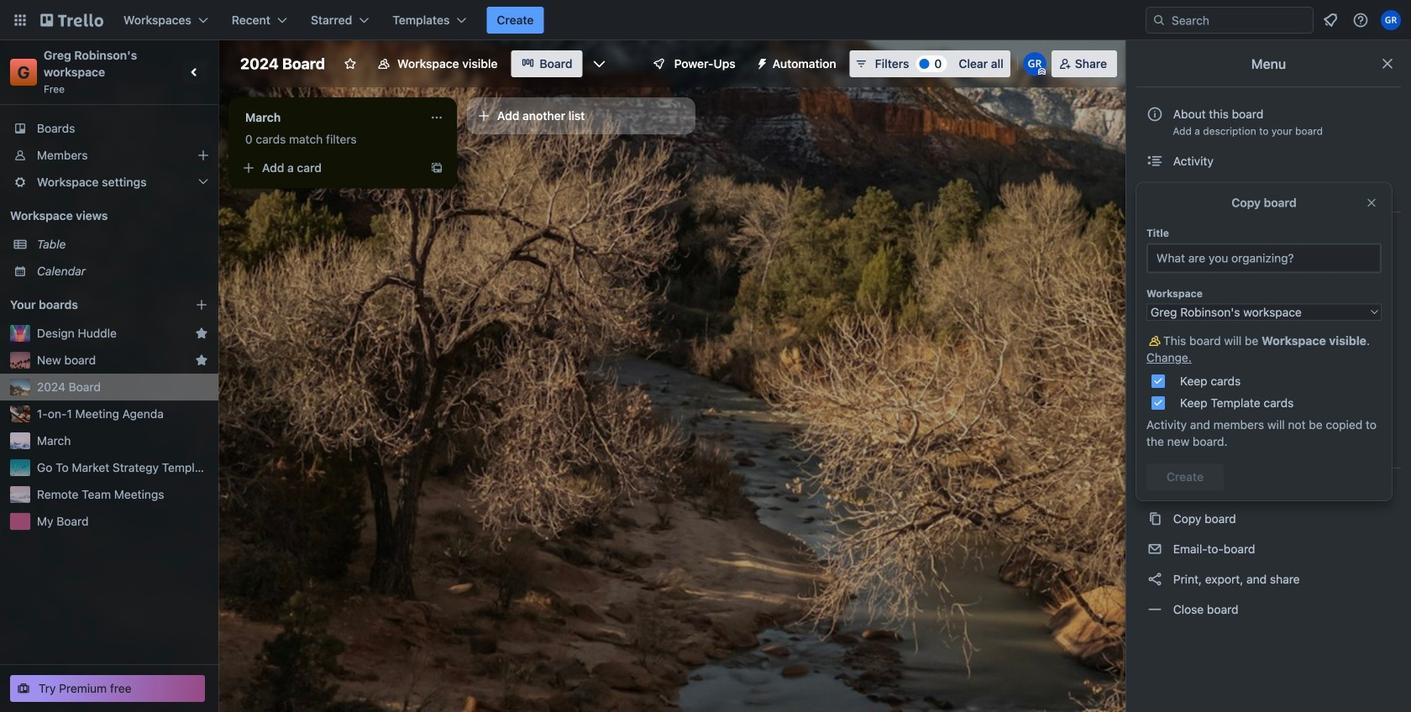 Task type: vqa. For each thing, say whether or not it's contained in the screenshot.
eighth sm icon from the bottom
yes



Task type: locate. For each thing, give the bounding box(es) containing it.
4 sm image from the top
[[1147, 345, 1164, 362]]

customize views image
[[591, 55, 608, 72]]

1 horizontal spatial greg robinson (gregrobinson96) image
[[1381, 10, 1402, 30]]

back to home image
[[40, 7, 103, 34]]

create from template… image
[[430, 161, 444, 175]]

0 vertical spatial starred icon image
[[195, 327, 208, 340]]

greg robinson (gregrobinson96) image
[[1381, 10, 1402, 30], [1023, 52, 1047, 76]]

1 sm image from the top
[[1147, 153, 1164, 170]]

sm image
[[1147, 153, 1164, 170], [1147, 183, 1164, 200], [1147, 315, 1164, 332], [1147, 345, 1164, 362], [1147, 376, 1164, 392], [1147, 541, 1164, 558], [1147, 602, 1164, 618]]

search image
[[1153, 13, 1166, 27]]

1 vertical spatial starred icon image
[[195, 354, 208, 367]]

sm image
[[749, 50, 773, 74], [1147, 224, 1164, 241], [1147, 333, 1164, 350], [1147, 406, 1164, 423], [1147, 436, 1164, 453], [1147, 481, 1164, 497], [1147, 511, 1164, 528], [1147, 571, 1164, 588]]

None text field
[[235, 104, 423, 131]]

workspace navigation collapse icon image
[[183, 60, 207, 84]]

3 sm image from the top
[[1147, 315, 1164, 332]]

Board name text field
[[232, 50, 334, 77]]

6 sm image from the top
[[1147, 541, 1164, 558]]

1 vertical spatial greg robinson (gregrobinson96) image
[[1023, 52, 1047, 76]]

None submit
[[1147, 464, 1224, 491]]

primary element
[[0, 0, 1412, 40]]

add board image
[[195, 298, 208, 312]]

starred icon image
[[195, 327, 208, 340], [195, 354, 208, 367]]

7 sm image from the top
[[1147, 602, 1164, 618]]

Search field
[[1166, 8, 1313, 32]]

2 sm image from the top
[[1147, 183, 1164, 200]]



Task type: describe. For each thing, give the bounding box(es) containing it.
5 sm image from the top
[[1147, 376, 1164, 392]]

0 vertical spatial greg robinson (gregrobinson96) image
[[1381, 10, 1402, 30]]

star or unstar board image
[[344, 57, 357, 71]]

open information menu image
[[1353, 12, 1370, 29]]

2 starred icon image from the top
[[195, 354, 208, 367]]

What are you organizing? text field
[[1147, 243, 1382, 274]]

this member is an admin of this board. image
[[1038, 68, 1046, 76]]

1 starred icon image from the top
[[195, 327, 208, 340]]

your boards with 8 items element
[[10, 295, 170, 315]]

0 horizontal spatial greg robinson (gregrobinson96) image
[[1023, 52, 1047, 76]]

0 notifications image
[[1321, 10, 1341, 30]]



